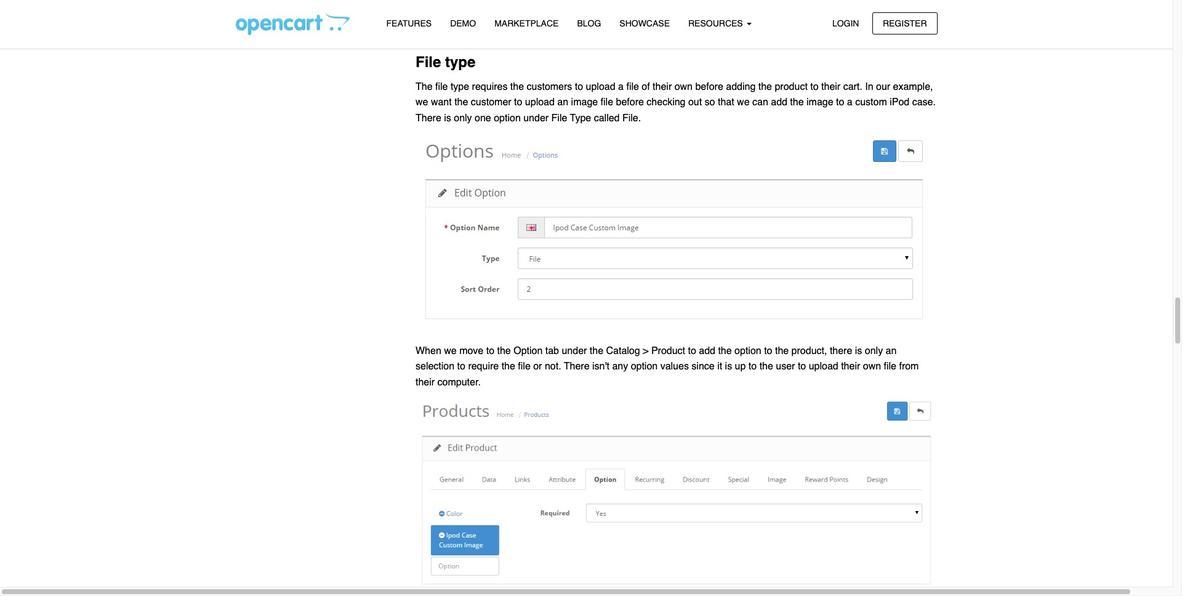 Task type: locate. For each thing, give the bounding box(es) containing it.
product
[[775, 81, 808, 92]]

is right there in the bottom right of the page
[[855, 345, 862, 356]]

there right not. on the left bottom
[[564, 361, 590, 372]]

a left of
[[618, 81, 624, 92]]

0 horizontal spatial own
[[675, 81, 693, 92]]

1 vertical spatial add
[[699, 345, 715, 356]]

0 horizontal spatial file
[[416, 54, 441, 71]]

0 vertical spatial option
[[494, 113, 521, 124]]

1 horizontal spatial is
[[725, 361, 732, 372]]

upload down customers
[[525, 97, 555, 108]]

under down customers
[[524, 113, 549, 124]]

1 vertical spatial there
[[564, 361, 590, 372]]

2 vertical spatial upload
[[809, 361, 839, 372]]

option
[[514, 345, 543, 356]]

user
[[776, 361, 795, 372]]

1 vertical spatial only
[[865, 345, 883, 356]]

any
[[612, 361, 628, 372]]

so
[[705, 97, 715, 108]]

1 vertical spatial is
[[855, 345, 862, 356]]

upload up called
[[586, 81, 616, 92]]

resources link
[[679, 13, 761, 35]]

since
[[692, 361, 715, 372]]

a
[[618, 81, 624, 92], [847, 97, 853, 108]]

the
[[510, 81, 524, 92], [758, 81, 772, 92], [455, 97, 468, 108], [790, 97, 804, 108], [497, 345, 511, 356], [590, 345, 603, 356], [718, 345, 732, 356], [775, 345, 789, 356], [502, 361, 515, 372], [760, 361, 773, 372]]

checking
[[647, 97, 686, 108]]

up
[[735, 361, 746, 372]]

1 vertical spatial an
[[886, 345, 897, 356]]

file up the
[[416, 54, 441, 71]]

only left one
[[454, 113, 472, 124]]

there
[[416, 113, 441, 124], [564, 361, 590, 372]]

a down cart.
[[847, 97, 853, 108]]

type inside the file type requires the customers to upload a file of their own before adding the product to their cart. in our example, we want the customer to upload an image file before checking out so that we can add the image to a custom ipod case. there is only one option under file type called file.
[[451, 81, 469, 92]]

product
[[651, 345, 685, 356]]

add right can at right
[[771, 97, 788, 108]]

0 horizontal spatial add
[[699, 345, 715, 356]]

is down want
[[444, 113, 451, 124]]

1 horizontal spatial a
[[847, 97, 853, 108]]

2 vertical spatial option
[[631, 361, 658, 372]]

type
[[445, 54, 476, 71], [451, 81, 469, 92]]

1 horizontal spatial image
[[807, 97, 834, 108]]

we
[[416, 97, 428, 108], [737, 97, 750, 108], [444, 345, 457, 356]]

1 vertical spatial type
[[451, 81, 469, 92]]

0 vertical spatial own
[[675, 81, 693, 92]]

can
[[752, 97, 768, 108]]

type up the requires
[[445, 54, 476, 71]]

their down the selection at the left of page
[[416, 377, 435, 388]]

1 horizontal spatial own
[[863, 361, 881, 372]]

1 horizontal spatial only
[[865, 345, 883, 356]]

1 horizontal spatial under
[[562, 345, 587, 356]]

the up it
[[718, 345, 732, 356]]

1 vertical spatial own
[[863, 361, 881, 372]]

we down adding
[[737, 97, 750, 108]]

their up checking in the top right of the page
[[653, 81, 672, 92]]

example,
[[893, 81, 933, 92]]

2 image from the left
[[807, 97, 834, 108]]

2 vertical spatial is
[[725, 361, 732, 372]]

of
[[642, 81, 650, 92]]

we left move
[[444, 345, 457, 356]]

marketplace link
[[485, 13, 568, 35]]

only inside when we move to the option tab under the catalog > product to add the option to the product, there is only an selection to require the file or not. there isn't any option values since it is up to the user to upload their own file from their computer.
[[865, 345, 883, 356]]

login
[[832, 18, 859, 28]]

1 vertical spatial option
[[735, 345, 762, 356]]

0 horizontal spatial option
[[494, 113, 521, 124]]

0 horizontal spatial is
[[444, 113, 451, 124]]

1 horizontal spatial file
[[551, 113, 567, 124]]

file
[[435, 81, 448, 92], [626, 81, 639, 92], [601, 97, 613, 108], [518, 361, 531, 372], [884, 361, 897, 372]]

under inside the file type requires the customers to upload a file of their own before adding the product to their cart. in our example, we want the customer to upload an image file before checking out so that we can add the image to a custom ipod case. there is only one option under file type called file.
[[524, 113, 549, 124]]

only right there in the bottom right of the page
[[865, 345, 883, 356]]

to right product
[[811, 81, 819, 92]]

an down customers
[[557, 97, 568, 108]]

add
[[771, 97, 788, 108], [699, 345, 715, 356]]

under
[[524, 113, 549, 124], [562, 345, 587, 356]]

1 image from the left
[[571, 97, 598, 108]]

the right want
[[455, 97, 468, 108]]

own up out
[[675, 81, 693, 92]]

image up type
[[571, 97, 598, 108]]

own inside when we move to the option tab under the catalog > product to add the option to the product, there is only an selection to require the file or not. there isn't any option values since it is up to the user to upload their own file from their computer.
[[863, 361, 881, 372]]

1 horizontal spatial we
[[444, 345, 457, 356]]

under right tab
[[562, 345, 587, 356]]

1 vertical spatial under
[[562, 345, 587, 356]]

0 vertical spatial there
[[416, 113, 441, 124]]

their
[[653, 81, 672, 92], [821, 81, 841, 92], [841, 361, 860, 372], [416, 377, 435, 388]]

0 vertical spatial add
[[771, 97, 788, 108]]

type
[[570, 113, 591, 124]]

1 horizontal spatial before
[[695, 81, 723, 92]]

ipod
[[890, 97, 910, 108]]

>
[[643, 345, 649, 356]]

1 horizontal spatial upload
[[586, 81, 616, 92]]

1 vertical spatial a
[[847, 97, 853, 108]]

2 horizontal spatial is
[[855, 345, 862, 356]]

is right it
[[725, 361, 732, 372]]

0 horizontal spatial a
[[618, 81, 624, 92]]

our
[[876, 81, 890, 92]]

there
[[830, 345, 852, 356]]

own inside the file type requires the customers to upload a file of their own before adding the product to their cart. in our example, we want the customer to upload an image file before checking out so that we can add the image to a custom ipod case. there is only one option under file type called file.
[[675, 81, 693, 92]]

add inside the file type requires the customers to upload a file of their own before adding the product to their cart. in our example, we want the customer to upload an image file before checking out so that we can add the image to a custom ipod case. there is only one option under file type called file.
[[771, 97, 788, 108]]

an right there in the bottom right of the page
[[886, 345, 897, 356]]

option down customer
[[494, 113, 521, 124]]

file left of
[[626, 81, 639, 92]]

to right customers
[[575, 81, 583, 92]]

0 horizontal spatial an
[[557, 97, 568, 108]]

when we move to the option tab under the catalog > product to add the option to the product, there is only an selection to require the file or not. there isn't any option values since it is up to the user to upload their own file from their computer.
[[416, 345, 919, 388]]

values
[[661, 361, 689, 372]]

their down there in the bottom right of the page
[[841, 361, 860, 372]]

we down the
[[416, 97, 428, 108]]

option up up
[[735, 345, 762, 356]]

is
[[444, 113, 451, 124], [855, 345, 862, 356], [725, 361, 732, 372]]

0 vertical spatial file
[[416, 54, 441, 71]]

2 horizontal spatial we
[[737, 97, 750, 108]]

0 horizontal spatial there
[[416, 113, 441, 124]]

showcase link
[[610, 13, 679, 35]]

there down want
[[416, 113, 441, 124]]

to right customer
[[514, 97, 522, 108]]

file.
[[622, 113, 641, 124]]

0 vertical spatial only
[[454, 113, 472, 124]]

type up want
[[451, 81, 469, 92]]

upload inside when we move to the option tab under the catalog > product to add the option to the product, there is only an selection to require the file or not. there isn't any option values since it is up to the user to upload their own file from their computer.
[[809, 361, 839, 372]]

only
[[454, 113, 472, 124], [865, 345, 883, 356]]

custom
[[855, 97, 887, 108]]

login link
[[822, 12, 870, 34]]

to left product,
[[764, 345, 772, 356]]

0 horizontal spatial before
[[616, 97, 644, 108]]

ipod case custom image product image
[[416, 398, 938, 596]]

under inside when we move to the option tab under the catalog > product to add the option to the product, there is only an selection to require the file or not. there isn't any option values since it is up to the user to upload their own file from their computer.
[[562, 345, 587, 356]]

before
[[695, 81, 723, 92], [616, 97, 644, 108]]

1 horizontal spatial add
[[771, 97, 788, 108]]

1 vertical spatial file
[[551, 113, 567, 124]]

0 horizontal spatial image
[[571, 97, 598, 108]]

file left type
[[551, 113, 567, 124]]

0 vertical spatial an
[[557, 97, 568, 108]]

register link
[[872, 12, 938, 34]]

called
[[594, 113, 620, 124]]

1 horizontal spatial option
[[631, 361, 658, 372]]

1 horizontal spatial there
[[564, 361, 590, 372]]

want
[[431, 97, 452, 108]]

0 horizontal spatial upload
[[525, 97, 555, 108]]

one
[[475, 113, 491, 124]]

0 vertical spatial is
[[444, 113, 451, 124]]

own left the from
[[863, 361, 881, 372]]

or
[[533, 361, 542, 372]]

own
[[675, 81, 693, 92], [863, 361, 881, 372]]

image down product
[[807, 97, 834, 108]]

2 horizontal spatial upload
[[809, 361, 839, 372]]

adding
[[726, 81, 756, 92]]

image
[[571, 97, 598, 108], [807, 97, 834, 108]]

0 vertical spatial before
[[695, 81, 723, 92]]

to
[[575, 81, 583, 92], [811, 81, 819, 92], [514, 97, 522, 108], [836, 97, 844, 108], [486, 345, 494, 356], [688, 345, 696, 356], [764, 345, 772, 356], [457, 361, 465, 372], [749, 361, 757, 372], [798, 361, 806, 372]]

upload
[[586, 81, 616, 92], [525, 97, 555, 108], [809, 361, 839, 372]]

the right require
[[502, 361, 515, 372]]

to down cart.
[[836, 97, 844, 108]]

an
[[557, 97, 568, 108], [886, 345, 897, 356]]

0 horizontal spatial under
[[524, 113, 549, 124]]

option
[[494, 113, 521, 124], [735, 345, 762, 356], [631, 361, 658, 372]]

to right up
[[749, 361, 757, 372]]

file
[[416, 54, 441, 71], [551, 113, 567, 124]]

0 vertical spatial under
[[524, 113, 549, 124]]

upload down product,
[[809, 361, 839, 372]]

the file type requires the customers to upload a file of their own before adding the product to their cart. in our example, we want the customer to upload an image file before checking out so that we can add the image to a custom ipod case. there is only one option under file type called file.
[[416, 81, 936, 124]]

file left or
[[518, 361, 531, 372]]

before up so
[[695, 81, 723, 92]]

it
[[717, 361, 722, 372]]

an inside when we move to the option tab under the catalog > product to add the option to the product, there is only an selection to require the file or not. there isn't any option values since it is up to the user to upload their own file from their computer.
[[886, 345, 897, 356]]

1 horizontal spatial an
[[886, 345, 897, 356]]

add up since
[[699, 345, 715, 356]]

the left user
[[760, 361, 773, 372]]

option down > at the bottom right
[[631, 361, 658, 372]]

0 horizontal spatial only
[[454, 113, 472, 124]]

blog link
[[568, 13, 610, 35]]

requires
[[472, 81, 508, 92]]

before up file. on the top
[[616, 97, 644, 108]]

is inside the file type requires the customers to upload a file of their own before adding the product to their cart. in our example, we want the customer to upload an image file before checking out so that we can add the image to a custom ipod case. there is only one option under file type called file.
[[444, 113, 451, 124]]



Task type: describe. For each thing, give the bounding box(es) containing it.
file inside the file type requires the customers to upload a file of their own before adding the product to their cart. in our example, we want the customer to upload an image file before checking out so that we can add the image to a custom ipod case. there is only one option under file type called file.
[[551, 113, 567, 124]]

customer
[[471, 97, 511, 108]]

to up require
[[486, 345, 494, 356]]

their left cart.
[[821, 81, 841, 92]]

file up want
[[435, 81, 448, 92]]

file left the from
[[884, 361, 897, 372]]

selection
[[416, 361, 455, 372]]

when
[[416, 345, 441, 356]]

add inside when we move to the option tab under the catalog > product to add the option to the product, there is only an selection to require the file or not. there isn't any option values since it is up to the user to upload their own file from their computer.
[[699, 345, 715, 356]]

to up since
[[688, 345, 696, 356]]

catalog
[[606, 345, 640, 356]]

to right user
[[798, 361, 806, 372]]

features
[[386, 18, 432, 28]]

that
[[718, 97, 734, 108]]

0 vertical spatial upload
[[586, 81, 616, 92]]

1 vertical spatial before
[[616, 97, 644, 108]]

out
[[688, 97, 702, 108]]

option inside the file type requires the customers to upload a file of their own before adding the product to their cart. in our example, we want the customer to upload an image file before checking out so that we can add the image to a custom ipod case. there is only one option under file type called file.
[[494, 113, 521, 124]]

opencart - open source shopping cart solution image
[[236, 13, 349, 35]]

the up isn't
[[590, 345, 603, 356]]

marketplace
[[495, 18, 559, 28]]

we inside when we move to the option tab under the catalog > product to add the option to the product, there is only an selection to require the file or not. there isn't any option values since it is up to the user to upload their own file from their computer.
[[444, 345, 457, 356]]

isn't
[[592, 361, 610, 372]]

there inside the file type requires the customers to upload a file of their own before adding the product to their cart. in our example, we want the customer to upload an image file before checking out so that we can add the image to a custom ipod case. there is only one option under file type called file.
[[416, 113, 441, 124]]

file type
[[416, 54, 476, 71]]

not.
[[545, 361, 561, 372]]

there inside when we move to the option tab under the catalog > product to add the option to the product, there is only an selection to require the file or not. there isn't any option values since it is up to the user to upload their own file from their computer.
[[564, 361, 590, 372]]

the up user
[[775, 345, 789, 356]]

demo
[[450, 18, 476, 28]]

the
[[416, 81, 433, 92]]

demo link
[[441, 13, 485, 35]]

the right the requires
[[510, 81, 524, 92]]

the up can at right
[[758, 81, 772, 92]]

register
[[883, 18, 927, 28]]

2 horizontal spatial option
[[735, 345, 762, 356]]

product page option color image
[[416, 0, 938, 38]]

from
[[899, 361, 919, 372]]

blog
[[577, 18, 601, 28]]

computer.
[[438, 377, 481, 388]]

move
[[459, 345, 484, 356]]

to up computer.
[[457, 361, 465, 372]]

an inside the file type requires the customers to upload a file of their own before adding the product to their cart. in our example, we want the customer to upload an image file before checking out so that we can add the image to a custom ipod case. there is only one option under file type called file.
[[557, 97, 568, 108]]

only inside the file type requires the customers to upload a file of their own before adding the product to their cart. in our example, we want the customer to upload an image file before checking out so that we can add the image to a custom ipod case. there is only one option under file type called file.
[[454, 113, 472, 124]]

1 vertical spatial upload
[[525, 97, 555, 108]]

customers
[[527, 81, 572, 92]]

require
[[468, 361, 499, 372]]

0 vertical spatial type
[[445, 54, 476, 71]]

resources
[[688, 18, 745, 28]]

product,
[[792, 345, 827, 356]]

ipod  case custom image image
[[420, 134, 933, 336]]

case.
[[912, 97, 936, 108]]

showcase
[[620, 18, 670, 28]]

features link
[[377, 13, 441, 35]]

the left option
[[497, 345, 511, 356]]

in
[[865, 81, 873, 92]]

0 horizontal spatial we
[[416, 97, 428, 108]]

cart.
[[843, 81, 863, 92]]

tab
[[545, 345, 559, 356]]

0 vertical spatial a
[[618, 81, 624, 92]]

file up called
[[601, 97, 613, 108]]

the down product
[[790, 97, 804, 108]]



Task type: vqa. For each thing, say whether or not it's contained in the screenshot.
and inside the When you are finished reading this guide, you will be comfortable with using the OpenCart interface to set up your online shop and maintain it over time.
no



